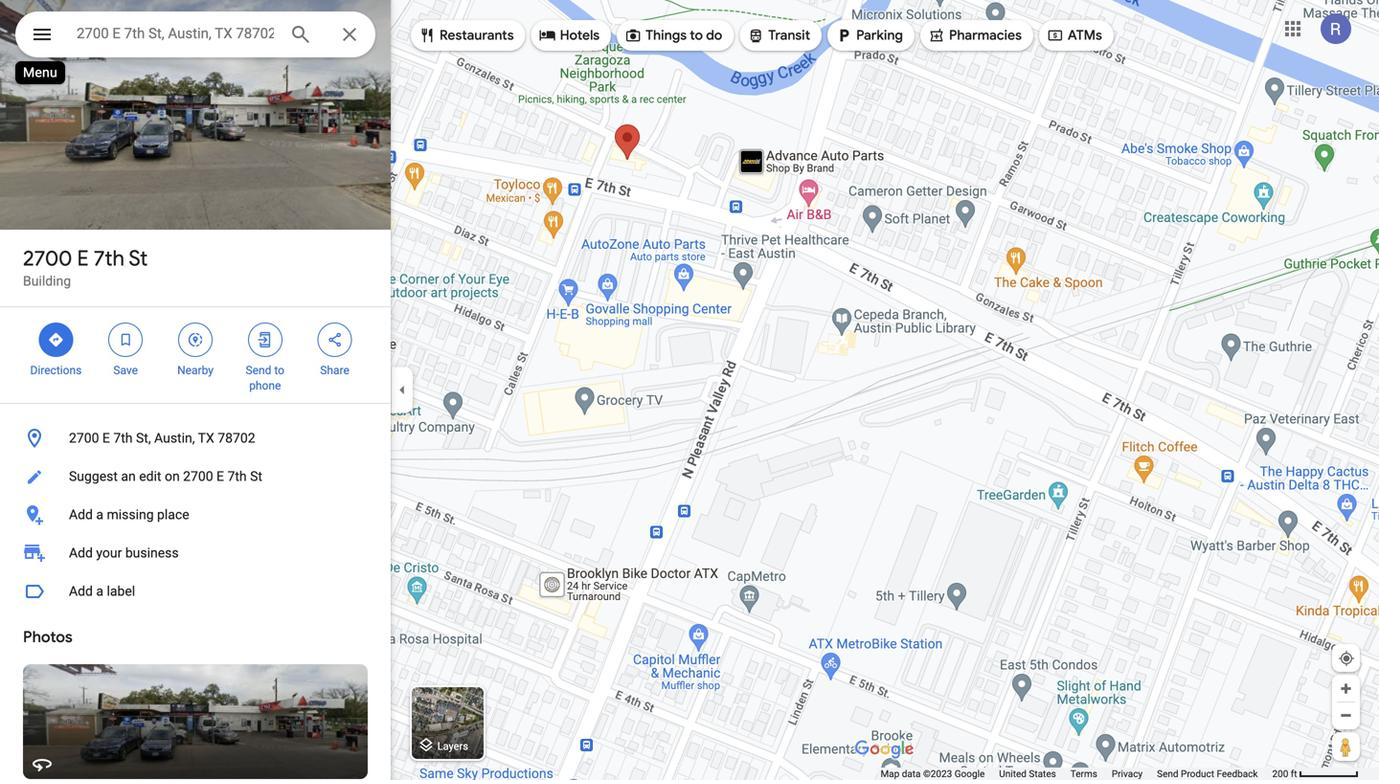 Task type: describe. For each thing, give the bounding box(es) containing it.
2700 e 7th st main content
[[0, 0, 391, 781]]

 things to do
[[625, 25, 723, 46]]

send product feedback
[[1158, 769, 1259, 780]]

pharmacies
[[950, 27, 1022, 44]]

add a label
[[69, 584, 135, 600]]

send for send to phone
[[246, 364, 272, 378]]

google
[[955, 769, 985, 780]]

actions for 2700 e 7th st region
[[0, 308, 391, 403]]

2700 for st,
[[69, 431, 99, 447]]

privacy
[[1112, 769, 1143, 780]]

transit
[[769, 27, 811, 44]]

tx
[[198, 431, 214, 447]]

directions
[[30, 364, 82, 378]]

2700 e 7th st, austin, tx 78702 button
[[0, 420, 391, 458]]


[[539, 25, 556, 46]]

©2023
[[924, 769, 953, 780]]


[[928, 25, 946, 46]]

united states button
[[1000, 768, 1057, 781]]

your
[[96, 546, 122, 562]]

2700 e 7th st, austin, tx 78702
[[69, 431, 255, 447]]

st,
[[136, 431, 151, 447]]

add for add your business
[[69, 546, 93, 562]]

zoom out image
[[1340, 709, 1354, 723]]

google maps element
[[0, 0, 1380, 781]]

none field inside 2700 e 7th st, austin, tx 78702 field
[[77, 22, 274, 45]]


[[419, 25, 436, 46]]

photos
[[23, 628, 73, 648]]

terms button
[[1071, 768, 1098, 781]]

 search field
[[15, 11, 376, 61]]

footer inside google maps element
[[881, 768, 1273, 781]]

business
[[125, 546, 179, 562]]

parking
[[857, 27, 904, 44]]

building
[[23, 274, 71, 289]]

send product feedback button
[[1158, 768, 1259, 781]]

add a label button
[[0, 573, 391, 611]]

200 ft
[[1273, 769, 1298, 780]]

on
[[165, 469, 180, 485]]

e for st
[[77, 245, 89, 272]]

a for missing
[[96, 507, 103, 523]]

hotels
[[560, 27, 600, 44]]

show your location image
[[1339, 651, 1356, 668]]

united
[[1000, 769, 1027, 780]]

78702
[[218, 431, 255, 447]]


[[748, 25, 765, 46]]

send for send product feedback
[[1158, 769, 1179, 780]]


[[257, 330, 274, 351]]

map
[[881, 769, 900, 780]]

an
[[121, 469, 136, 485]]

things
[[646, 27, 687, 44]]


[[1047, 25, 1064, 46]]

add your business link
[[0, 535, 391, 573]]


[[326, 330, 344, 351]]

send to phone
[[246, 364, 285, 393]]

2 vertical spatial 2700
[[183, 469, 213, 485]]



Task type: vqa. For each thing, say whether or not it's contained in the screenshot.
321 S 7Th St "main content"
no



Task type: locate. For each thing, give the bounding box(es) containing it.
add for add a missing place
[[69, 507, 93, 523]]

 atms
[[1047, 25, 1103, 46]]

privacy button
[[1112, 768, 1143, 781]]

1 a from the top
[[96, 507, 103, 523]]

2700 e 7th st building
[[23, 245, 148, 289]]

footer containing map data ©2023 google
[[881, 768, 1273, 781]]

map data ©2023 google
[[881, 769, 985, 780]]

terms
[[1071, 769, 1098, 780]]

a
[[96, 507, 103, 523], [96, 584, 103, 600]]

2 vertical spatial e
[[217, 469, 224, 485]]

0 vertical spatial st
[[129, 245, 148, 272]]

200
[[1273, 769, 1289, 780]]

1 horizontal spatial st
[[250, 469, 263, 485]]

st down 78702
[[250, 469, 263, 485]]

 transit
[[748, 25, 811, 46]]

3 add from the top
[[69, 584, 93, 600]]

7th
[[94, 245, 124, 272], [113, 431, 133, 447], [228, 469, 247, 485]]

phone
[[249, 379, 281, 393]]


[[117, 330, 134, 351]]

2700 up building
[[23, 245, 72, 272]]

to inside send to phone
[[274, 364, 285, 378]]

edit
[[139, 469, 161, 485]]

add a missing place button
[[0, 496, 391, 535]]

show street view coverage image
[[1333, 733, 1361, 762]]

st up 
[[129, 245, 148, 272]]

google account: ruby anderson  
(rubyanndersson@gmail.com) image
[[1321, 14, 1352, 44]]

2700
[[23, 245, 72, 272], [69, 431, 99, 447], [183, 469, 213, 485]]

7th inside 2700 e 7th st building
[[94, 245, 124, 272]]

1 vertical spatial st
[[250, 469, 263, 485]]

a left label at the left bottom
[[96, 584, 103, 600]]

0 horizontal spatial st
[[129, 245, 148, 272]]

0 horizontal spatial send
[[246, 364, 272, 378]]

2700 E 7th St, Austin, TX 78702 field
[[15, 11, 376, 57]]

product
[[1181, 769, 1215, 780]]

ft
[[1291, 769, 1298, 780]]

united states
[[1000, 769, 1057, 780]]

suggest
[[69, 469, 118, 485]]

0 vertical spatial add
[[69, 507, 93, 523]]

send
[[246, 364, 272, 378], [1158, 769, 1179, 780]]

1 add from the top
[[69, 507, 93, 523]]

atms
[[1068, 27, 1103, 44]]


[[625, 25, 642, 46]]

 restaurants
[[419, 25, 514, 46]]

2 horizontal spatial e
[[217, 469, 224, 485]]

zoom in image
[[1340, 682, 1354, 697]]

1 vertical spatial 2700
[[69, 431, 99, 447]]

share
[[320, 364, 350, 378]]

send up phone
[[246, 364, 272, 378]]

missing
[[107, 507, 154, 523]]

0 horizontal spatial e
[[77, 245, 89, 272]]

1 vertical spatial to
[[274, 364, 285, 378]]

1 vertical spatial a
[[96, 584, 103, 600]]

add a missing place
[[69, 507, 189, 523]]

add for add a label
[[69, 584, 93, 600]]

e
[[77, 245, 89, 272], [102, 431, 110, 447], [217, 469, 224, 485]]

layers
[[438, 741, 468, 753]]

st
[[129, 245, 148, 272], [250, 469, 263, 485]]

to up phone
[[274, 364, 285, 378]]

0 vertical spatial to
[[690, 27, 703, 44]]

1 vertical spatial send
[[1158, 769, 1179, 780]]

add
[[69, 507, 93, 523], [69, 546, 93, 562], [69, 584, 93, 600]]

a for label
[[96, 584, 103, 600]]

2 add from the top
[[69, 546, 93, 562]]

feedback
[[1217, 769, 1259, 780]]

nearby
[[177, 364, 214, 378]]

2 a from the top
[[96, 584, 103, 600]]

a left missing
[[96, 507, 103, 523]]

0 vertical spatial send
[[246, 364, 272, 378]]

e inside 2700 e 7th st building
[[77, 245, 89, 272]]

0 horizontal spatial to
[[274, 364, 285, 378]]

do
[[706, 27, 723, 44]]

suggest an edit on 2700 e 7th st
[[69, 469, 263, 485]]


[[836, 25, 853, 46]]

add down suggest
[[69, 507, 93, 523]]

restaurants
[[440, 27, 514, 44]]

e for st,
[[102, 431, 110, 447]]

None field
[[77, 22, 274, 45]]

send left product
[[1158, 769, 1179, 780]]

st inside 2700 e 7th st building
[[129, 245, 148, 272]]

label
[[107, 584, 135, 600]]

st inside button
[[250, 469, 263, 485]]

to left do
[[690, 27, 703, 44]]

7th down 78702
[[228, 469, 247, 485]]

2 vertical spatial 7th
[[228, 469, 247, 485]]

0 vertical spatial e
[[77, 245, 89, 272]]

to
[[690, 27, 703, 44], [274, 364, 285, 378]]

2700 for st
[[23, 245, 72, 272]]

suggest an edit on 2700 e 7th st button
[[0, 458, 391, 496]]

1 horizontal spatial to
[[690, 27, 703, 44]]

0 vertical spatial 7th
[[94, 245, 124, 272]]

data
[[902, 769, 921, 780]]

 hotels
[[539, 25, 600, 46]]

send inside button
[[1158, 769, 1179, 780]]

austin,
[[154, 431, 195, 447]]

to inside  things to do
[[690, 27, 703, 44]]


[[187, 330, 204, 351]]

collapse side panel image
[[392, 380, 413, 401]]

7th for st
[[94, 245, 124, 272]]

2700 inside 2700 e 7th st building
[[23, 245, 72, 272]]

0 vertical spatial a
[[96, 507, 103, 523]]

 pharmacies
[[928, 25, 1022, 46]]

1 vertical spatial 7th
[[113, 431, 133, 447]]


[[47, 330, 65, 351]]

2700 up suggest
[[69, 431, 99, 447]]

send inside send to phone
[[246, 364, 272, 378]]

2 vertical spatial add
[[69, 584, 93, 600]]

1 horizontal spatial e
[[102, 431, 110, 447]]

200 ft button
[[1273, 769, 1360, 780]]

7th left "st,"
[[113, 431, 133, 447]]

7th for st,
[[113, 431, 133, 447]]

1 horizontal spatial send
[[1158, 769, 1179, 780]]

footer
[[881, 768, 1273, 781]]

 parking
[[836, 25, 904, 46]]

place
[[157, 507, 189, 523]]

2700 right on
[[183, 469, 213, 485]]

7th up 
[[94, 245, 124, 272]]

add left your
[[69, 546, 93, 562]]

save
[[113, 364, 138, 378]]

 button
[[15, 11, 69, 61]]

0 vertical spatial 2700
[[23, 245, 72, 272]]

1 vertical spatial e
[[102, 431, 110, 447]]

1 vertical spatial add
[[69, 546, 93, 562]]

add left label at the left bottom
[[69, 584, 93, 600]]

states
[[1030, 769, 1057, 780]]


[[31, 21, 54, 48]]

add your business
[[69, 546, 179, 562]]



